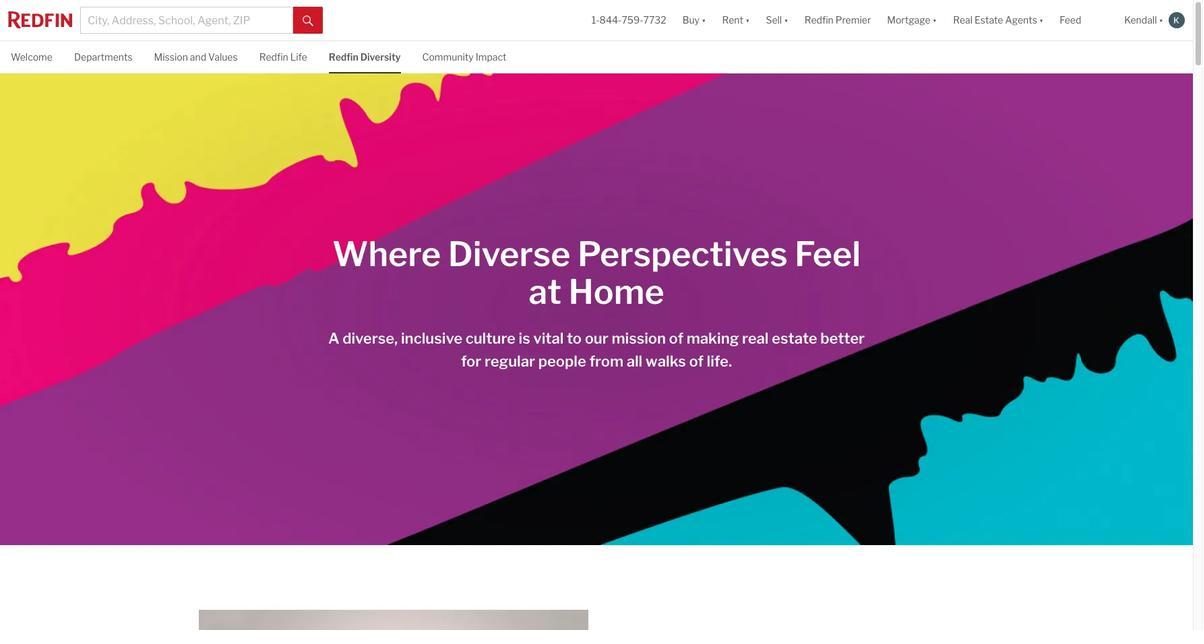 Task type: describe. For each thing, give the bounding box(es) containing it.
colorful redfin background image
[[0, 73, 1193, 545]]

1-844-759-7732
[[592, 14, 666, 26]]

sell ▾ button
[[766, 0, 788, 40]]

user photo image
[[1169, 12, 1185, 28]]

buy
[[683, 14, 700, 26]]

welcome
[[11, 51, 53, 63]]

all
[[627, 353, 643, 370]]

mission and values
[[154, 51, 238, 63]]

a diverse, inclusive culture is vital to our mission of making real estate better for regular people from all walks of life.
[[328, 330, 865, 370]]

rent ▾ button
[[722, 0, 750, 40]]

▾ for rent ▾
[[745, 14, 750, 26]]

real
[[742, 330, 769, 347]]

real estate agents ▾
[[953, 14, 1044, 26]]

real estate agents ▾ button
[[945, 0, 1052, 40]]

values
[[208, 51, 238, 63]]

▾ for mortgage ▾
[[933, 14, 937, 26]]

from
[[589, 353, 624, 370]]

and
[[190, 51, 206, 63]]

mortgage
[[887, 14, 931, 26]]

where
[[332, 234, 441, 274]]

inclusive
[[401, 330, 462, 347]]

redfin premier button
[[796, 0, 879, 40]]

759-
[[622, 14, 643, 26]]

5 ▾ from the left
[[1039, 14, 1044, 26]]

mission
[[154, 51, 188, 63]]

kendall ▾
[[1125, 14, 1163, 26]]

844-
[[600, 14, 622, 26]]

for
[[461, 353, 481, 370]]

is
[[519, 330, 530, 347]]

diversity
[[360, 51, 401, 63]]

estate
[[772, 330, 817, 347]]

people
[[538, 353, 586, 370]]

to
[[567, 330, 582, 347]]

perspectives
[[578, 234, 788, 274]]

1 horizontal spatial of
[[689, 353, 704, 370]]

sell
[[766, 14, 782, 26]]

welcome link
[[11, 41, 53, 72]]

agents
[[1005, 14, 1037, 26]]

mission
[[612, 330, 666, 347]]

rent ▾
[[722, 14, 750, 26]]

real
[[953, 14, 973, 26]]

0 horizontal spatial of
[[669, 330, 684, 347]]



Task type: locate. For each thing, give the bounding box(es) containing it.
vital
[[533, 330, 564, 347]]

redfin diversity link
[[329, 41, 401, 72]]

redfin inside button
[[805, 14, 834, 26]]

mortgage ▾ button
[[879, 0, 945, 40]]

2 ▾ from the left
[[745, 14, 750, 26]]

buy ▾
[[683, 14, 706, 26]]

redfin
[[805, 14, 834, 26], [259, 51, 288, 63], [329, 51, 358, 63]]

departments
[[74, 51, 133, 63]]

2 horizontal spatial redfin
[[805, 14, 834, 26]]

▾ right mortgage
[[933, 14, 937, 26]]

at
[[529, 272, 562, 312]]

▾ for buy ▾
[[702, 14, 706, 26]]

kendall
[[1125, 14, 1157, 26]]

redfin premier
[[805, 14, 871, 26]]

▾
[[702, 14, 706, 26], [745, 14, 750, 26], [784, 14, 788, 26], [933, 14, 937, 26], [1039, 14, 1044, 26], [1159, 14, 1163, 26]]

▾ right buy
[[702, 14, 706, 26]]

mortgage ▾ button
[[887, 0, 937, 40]]

diverse
[[448, 234, 571, 274]]

▾ right agents
[[1039, 14, 1044, 26]]

sell ▾
[[766, 14, 788, 26]]

home
[[569, 272, 664, 312]]

4 ▾ from the left
[[933, 14, 937, 26]]

rent ▾ button
[[714, 0, 758, 40]]

feed
[[1060, 14, 1081, 26]]

where diverse perspectives feel at home
[[332, 234, 861, 312]]

▾ right rent
[[745, 14, 750, 26]]

premier
[[836, 14, 871, 26]]

0 horizontal spatial redfin
[[259, 51, 288, 63]]

1 ▾ from the left
[[702, 14, 706, 26]]

3 ▾ from the left
[[784, 14, 788, 26]]

of left life.
[[689, 353, 704, 370]]

life
[[290, 51, 307, 63]]

of
[[669, 330, 684, 347], [689, 353, 704, 370]]

community
[[422, 51, 474, 63]]

1 horizontal spatial redfin
[[329, 51, 358, 63]]

7732
[[643, 14, 666, 26]]

walks
[[646, 353, 686, 370]]

1-844-759-7732 link
[[592, 14, 666, 26]]

redfin life
[[259, 51, 307, 63]]

better
[[820, 330, 865, 347]]

departments link
[[74, 41, 133, 72]]

rent
[[722, 14, 743, 26]]

impact
[[476, 51, 507, 63]]

community impact link
[[422, 41, 507, 72]]

redfin left diversity
[[329, 51, 358, 63]]

1-
[[592, 14, 600, 26]]

regular
[[485, 353, 535, 370]]

redfin left premier
[[805, 14, 834, 26]]

City, Address, School, Agent, ZIP search field
[[80, 7, 293, 34]]

our
[[585, 330, 609, 347]]

▾ left the "user photo"
[[1159, 14, 1163, 26]]

real estate agents ▾ link
[[953, 0, 1044, 40]]

redfin for redfin diversity
[[329, 51, 358, 63]]

culture
[[466, 330, 516, 347]]

community impact
[[422, 51, 507, 63]]

diverse,
[[342, 330, 398, 347]]

buy ▾ button
[[683, 0, 706, 40]]

▾ for sell ▾
[[784, 14, 788, 26]]

life.
[[707, 353, 732, 370]]

feed button
[[1052, 0, 1116, 40]]

redfin for redfin premier
[[805, 14, 834, 26]]

submit search image
[[303, 15, 313, 26]]

mission and values link
[[154, 41, 238, 72]]

estate
[[975, 14, 1003, 26]]

6 ▾ from the left
[[1159, 14, 1163, 26]]

making
[[687, 330, 739, 347]]

1 vertical spatial of
[[689, 353, 704, 370]]

▾ for kendall ▾
[[1159, 14, 1163, 26]]

mortgage ▾
[[887, 14, 937, 26]]

of up 'walks' on the bottom right of the page
[[669, 330, 684, 347]]

redfin life link
[[259, 41, 307, 72]]

buy ▾ button
[[674, 0, 714, 40]]

redfin diversity
[[329, 51, 401, 63]]

redfin for redfin life
[[259, 51, 288, 63]]

sell ▾ button
[[758, 0, 796, 40]]

feel
[[795, 234, 861, 274]]

0 vertical spatial of
[[669, 330, 684, 347]]

redfin left the life
[[259, 51, 288, 63]]

▾ right sell
[[784, 14, 788, 26]]

a
[[328, 330, 339, 347]]



Task type: vqa. For each thing, say whether or not it's contained in the screenshot.
the topmost of
yes



